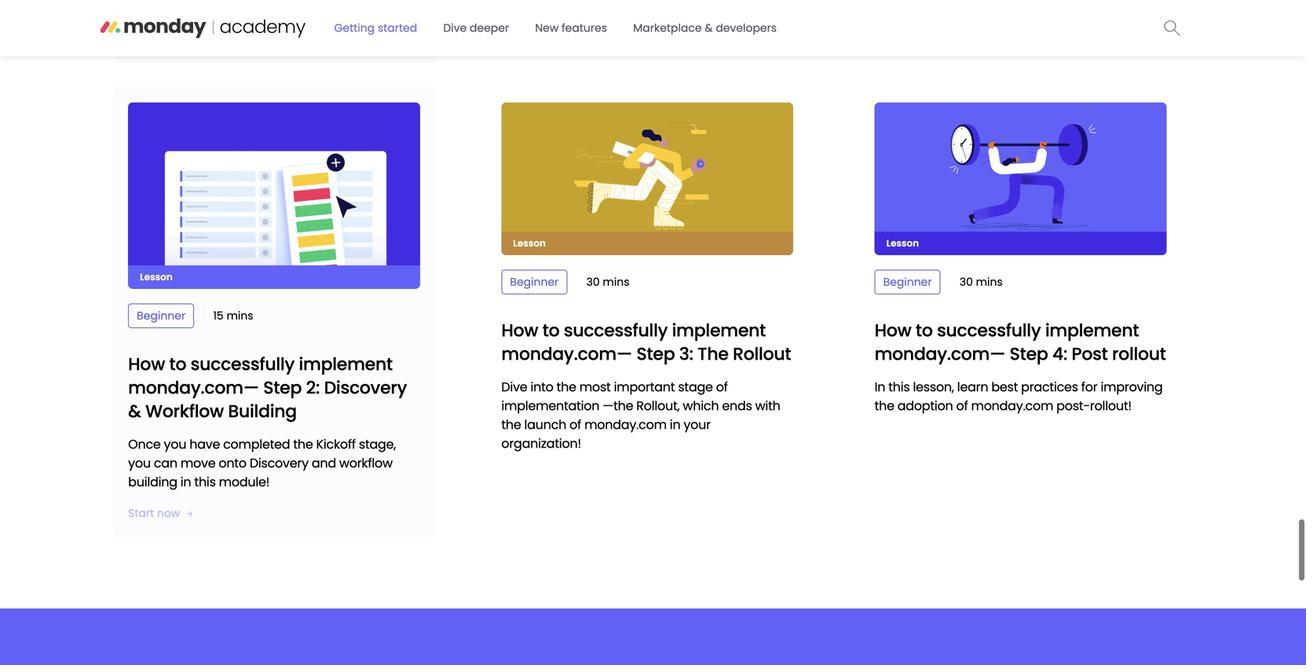 Task type: describe. For each thing, give the bounding box(es) containing it.
your
[[684, 416, 711, 434]]

mins for 4:
[[976, 275, 1003, 290]]

rollout,
[[637, 397, 680, 415]]

the
[[698, 342, 729, 366]]

dive deeper
[[443, 20, 509, 36]]

dive for dive into the most important stage of implementation —the rollout, which ends with the launch of monday.com in your organization!
[[502, 378, 528, 396]]

lesson for how to successfully implement monday.com— step 2: discovery & workflow building
[[140, 271, 173, 283]]

lesson for how to successfully implement monday.com— step 4: post rollout
[[887, 237, 919, 250]]

2:
[[306, 376, 320, 400]]

post
[[1072, 342, 1108, 366]]

30 mins for 3:
[[587, 275, 630, 290]]

beginner for how to successfully implement monday.com— step 4: post rollout
[[884, 275, 932, 290]]

the right into
[[557, 378, 577, 396]]

features
[[562, 20, 607, 36]]

module!
[[219, 473, 270, 491]]

in inside dive into the most important stage of implementation —the rollout, which ends with the launch of monday.com in your organization!
[[670, 416, 681, 434]]

1 vertical spatial you
[[128, 454, 151, 472]]

marketplace & developers link
[[624, 14, 787, 42]]

best
[[992, 378, 1018, 396]]

started
[[378, 20, 417, 36]]

to for how to successfully implement monday.com— step 2: discovery & workflow building
[[169, 352, 186, 376]]

4:
[[1053, 342, 1068, 366]]

start now
[[128, 506, 180, 521]]

how for how to successfully implement monday.com— step 3: the rollout
[[502, 319, 538, 343]]

to for how to successfully implement monday.com— step 4: post rollout
[[916, 319, 933, 343]]

ends
[[722, 397, 752, 415]]

learn
[[958, 378, 989, 396]]

onto
[[219, 454, 247, 472]]

to for how to successfully implement monday.com— step 3: the rollout
[[543, 319, 560, 343]]

monday.com inside in this lesson, learn best practices for improving the adoption of monday.com post-rollout!
[[971, 397, 1054, 415]]

2 vertical spatial of
[[570, 416, 581, 434]]

30 for how to successfully implement monday.com— step 4: post rollout
[[960, 275, 973, 290]]

which
[[683, 397, 719, 415]]

stage
[[678, 378, 713, 396]]

new
[[535, 20, 559, 36]]

monday.com inside dive into the most important stage of implementation —the rollout, which ends with the launch of monday.com in your organization!
[[585, 416, 667, 434]]

beginner for how to successfully implement monday.com— step 3: the rollout
[[510, 275, 559, 290]]

30 mins for 4:
[[960, 275, 1003, 290]]

once you have completed the kickoff stage, you can move onto discovery and workflow building in this module!
[[128, 436, 396, 491]]

workflow
[[145, 399, 224, 423]]

getting
[[334, 20, 375, 36]]

the left launch
[[502, 416, 521, 434]]

the inside once you have completed the kickoff stage, you can move onto discovery and workflow building in this module!
[[293, 436, 313, 453]]

kickoff
[[316, 436, 356, 453]]

beginner for how to successfully implement monday.com— step 2: discovery & workflow building
[[137, 308, 186, 324]]

this inside in this lesson, learn best practices for improving the adoption of monday.com post-rollout!
[[889, 378, 910, 396]]

monday.com— for how to successfully implement monday.com— step 2: discovery & workflow building
[[128, 376, 259, 400]]

rollout
[[1112, 342, 1167, 366]]

implement for discovery
[[299, 352, 393, 376]]

how for how to successfully implement monday.com— step 4: post rollout
[[875, 319, 912, 343]]

monday.com— for how to successfully implement monday.com— step 4: post rollout
[[875, 342, 1006, 366]]

monday.com— for how to successfully implement monday.com— step 3: the rollout
[[502, 342, 632, 366]]

adoption
[[898, 397, 953, 415]]

stage,
[[359, 436, 396, 453]]

how for how to successfully implement monday.com— step 2: discovery & workflow building
[[128, 352, 165, 376]]

academy logo image
[[99, 12, 321, 39]]

successfully for 2:
[[191, 352, 295, 376]]

marketplace & developers
[[633, 20, 777, 36]]

step for 3:
[[637, 342, 675, 366]]



Task type: locate. For each thing, give the bounding box(es) containing it.
0 vertical spatial discovery
[[324, 376, 407, 400]]

1 horizontal spatial step
[[637, 342, 675, 366]]

discovery inside how to successfully implement monday.com— step 2: discovery & workflow building
[[324, 376, 407, 400]]

2 horizontal spatial beginner
[[884, 275, 932, 290]]

deeper
[[470, 20, 509, 36]]

2 30 mins from the left
[[960, 275, 1003, 290]]

rollout!
[[1090, 397, 1132, 415]]

new features link
[[526, 14, 617, 42]]

move
[[181, 454, 216, 472]]

15
[[213, 308, 224, 324]]

1 vertical spatial dive
[[502, 378, 528, 396]]

the
[[557, 378, 577, 396], [875, 397, 895, 415], [502, 416, 521, 434], [293, 436, 313, 453]]

1 horizontal spatial how
[[502, 319, 538, 343]]

with
[[755, 397, 781, 415]]

step left 4:
[[1010, 342, 1049, 366]]

2 horizontal spatial to
[[916, 319, 933, 343]]

in inside once you have completed the kickoff stage, you can move onto discovery and workflow building in this module!
[[181, 473, 191, 491]]

dive
[[443, 20, 467, 36], [502, 378, 528, 396]]

how inside how to successfully implement monday.com— step 3: the rollout
[[502, 319, 538, 343]]

1 horizontal spatial successfully
[[564, 319, 668, 343]]

30 mins up how to successfully implement monday.com— step 4: post rollout
[[960, 275, 1003, 290]]

30
[[587, 275, 600, 290], [960, 275, 973, 290]]

launch
[[524, 416, 567, 434]]

workflow
[[339, 454, 393, 472]]

step left 2:
[[263, 376, 302, 400]]

successfully inside how to successfully implement monday.com— step 4: post rollout
[[937, 319, 1041, 343]]

once
[[128, 436, 161, 453]]

discovery
[[324, 376, 407, 400], [250, 454, 309, 472]]

the down "in"
[[875, 397, 895, 415]]

monday.com— inside how to successfully implement monday.com— step 3: the rollout
[[502, 342, 632, 366]]

0 horizontal spatial beginner
[[137, 308, 186, 324]]

to inside how to successfully implement monday.com— step 3: the rollout
[[543, 319, 560, 343]]

beginner
[[510, 275, 559, 290], [884, 275, 932, 290], [137, 308, 186, 324]]

2 horizontal spatial monday.com—
[[875, 342, 1006, 366]]

mins up how to successfully implement monday.com— step 4: post rollout
[[976, 275, 1003, 290]]

0 horizontal spatial lesson
[[140, 271, 173, 283]]

1 horizontal spatial implement
[[672, 319, 766, 343]]

how inside how to successfully implement monday.com— step 4: post rollout
[[875, 319, 912, 343]]

1 horizontal spatial in
[[670, 416, 681, 434]]

of up ends at the right of the page
[[716, 378, 728, 396]]

1 horizontal spatial 30 mins
[[960, 275, 1003, 290]]

post-
[[1057, 397, 1090, 415]]

practices
[[1021, 378, 1079, 396]]

1 vertical spatial monday.com
[[585, 416, 667, 434]]

this down move
[[194, 473, 216, 491]]

of inside in this lesson, learn best practices for improving the adoption of monday.com post-rollout!
[[957, 397, 968, 415]]

0 vertical spatial &
[[705, 20, 713, 36]]

1 horizontal spatial to
[[543, 319, 560, 343]]

1 horizontal spatial monday.com
[[971, 397, 1054, 415]]

dive inside dive into the most important stage of implementation —the rollout, which ends with the launch of monday.com in your organization!
[[502, 378, 528, 396]]

dive left deeper
[[443, 20, 467, 36]]

2 horizontal spatial successfully
[[937, 319, 1041, 343]]

the inside in this lesson, learn best practices for improving the adoption of monday.com post-rollout!
[[875, 397, 895, 415]]

mins right 15
[[227, 308, 253, 324]]

for
[[1082, 378, 1098, 396]]

30 for how to successfully implement monday.com— step 3: the rollout
[[587, 275, 600, 290]]

1 horizontal spatial this
[[889, 378, 910, 396]]

new features
[[535, 20, 607, 36]]

to inside how to successfully implement monday.com— step 4: post rollout
[[916, 319, 933, 343]]

monday.com— up into
[[502, 342, 632, 366]]

step inside how to successfully implement monday.com— step 4: post rollout
[[1010, 342, 1049, 366]]

step for 2:
[[263, 376, 302, 400]]

lesson for how to successfully implement monday.com— step 3: the rollout
[[513, 237, 546, 250]]

successfully inside how to successfully implement monday.com— step 2: discovery & workflow building
[[191, 352, 295, 376]]

how up into
[[502, 319, 538, 343]]

0 vertical spatial monday.com
[[971, 397, 1054, 415]]

discovery down completed
[[250, 454, 309, 472]]

monday.com—
[[502, 342, 632, 366], [875, 342, 1006, 366], [128, 376, 259, 400]]

step inside how to successfully implement monday.com— step 2: discovery & workflow building
[[263, 376, 302, 400]]

step inside how to successfully implement monday.com— step 3: the rollout
[[637, 342, 675, 366]]

1 horizontal spatial you
[[164, 436, 186, 453]]

implement for post
[[1046, 319, 1139, 343]]

mins up how to successfully implement monday.com— step 3: the rollout
[[603, 275, 630, 290]]

1 horizontal spatial beginner
[[510, 275, 559, 290]]

step for 4:
[[1010, 342, 1049, 366]]

to up workflow
[[169, 352, 186, 376]]

—the
[[603, 397, 633, 415]]

dive inside 'link'
[[443, 20, 467, 36]]

0 vertical spatial in
[[670, 416, 681, 434]]

discovery inside once you have completed the kickoff stage, you can move onto discovery and workflow building in this module!
[[250, 454, 309, 472]]

0 horizontal spatial monday.com—
[[128, 376, 259, 400]]

in
[[670, 416, 681, 434], [181, 473, 191, 491]]

mins
[[603, 275, 630, 290], [976, 275, 1003, 290], [227, 308, 253, 324]]

to up into
[[543, 319, 560, 343]]

1 vertical spatial &
[[128, 399, 141, 423]]

0 vertical spatial of
[[716, 378, 728, 396]]

0 horizontal spatial you
[[128, 454, 151, 472]]

1 horizontal spatial monday.com—
[[502, 342, 632, 366]]

1 horizontal spatial &
[[705, 20, 713, 36]]

how to successfully implement monday.com— step 4: post rollout
[[875, 319, 1167, 366]]

0 horizontal spatial dive
[[443, 20, 467, 36]]

completed
[[223, 436, 290, 453]]

in this lesson, learn best practices for improving the adoption of monday.com post-rollout!
[[875, 378, 1163, 415]]

monday.com— inside how to successfully implement monday.com— step 2: discovery & workflow building
[[128, 376, 259, 400]]

have
[[190, 436, 220, 453]]

30 mins up how to successfully implement monday.com— step 3: the rollout
[[587, 275, 630, 290]]

getting started
[[334, 20, 417, 36]]

this
[[889, 378, 910, 396], [194, 473, 216, 491]]

0 horizontal spatial monday.com
[[585, 416, 667, 434]]

monday.com
[[971, 397, 1054, 415], [585, 416, 667, 434]]

successfully down 15 mins
[[191, 352, 295, 376]]

15 mins
[[213, 308, 253, 324]]

0 horizontal spatial step
[[263, 376, 302, 400]]

step
[[637, 342, 675, 366], [1010, 342, 1049, 366], [263, 376, 302, 400]]

how
[[502, 319, 538, 343], [875, 319, 912, 343], [128, 352, 165, 376]]

of down learn
[[957, 397, 968, 415]]

1 vertical spatial in
[[181, 473, 191, 491]]

0 horizontal spatial successfully
[[191, 352, 295, 376]]

improving
[[1101, 378, 1163, 396]]

search logo image
[[1165, 20, 1181, 36]]

dive left into
[[502, 378, 528, 396]]

successfully up best
[[937, 319, 1041, 343]]

1 horizontal spatial of
[[716, 378, 728, 396]]

0 horizontal spatial in
[[181, 473, 191, 491]]

icon image
[[186, 511, 193, 517]]

you
[[164, 436, 186, 453], [128, 454, 151, 472]]

building
[[228, 399, 297, 423]]

how to successfully implement monday.com— step 2: discovery & workflow building
[[128, 352, 407, 423]]

most
[[580, 378, 611, 396]]

1 vertical spatial this
[[194, 473, 216, 491]]

1 vertical spatial of
[[957, 397, 968, 415]]

dive into the most important stage of implementation —the rollout, which ends with the launch of monday.com in your organization!
[[502, 378, 781, 453]]

successfully up "most"
[[564, 319, 668, 343]]

1 horizontal spatial 30
[[960, 275, 973, 290]]

& inside how to successfully implement monday.com— step 2: discovery & workflow building
[[128, 399, 141, 423]]

0 horizontal spatial &
[[128, 399, 141, 423]]

implement inside how to successfully implement monday.com— step 4: post rollout
[[1046, 319, 1139, 343]]

marketplace
[[633, 20, 702, 36]]

now
[[157, 506, 180, 521]]

can
[[154, 454, 177, 472]]

this inside once you have completed the kickoff stage, you can move onto discovery and workflow building in this module!
[[194, 473, 216, 491]]

you up can on the bottom
[[164, 436, 186, 453]]

implement inside how to successfully implement monday.com— step 2: discovery & workflow building
[[299, 352, 393, 376]]

monday.com down best
[[971, 397, 1054, 415]]

1 30 mins from the left
[[587, 275, 630, 290]]

1 horizontal spatial lesson
[[513, 237, 546, 250]]

important
[[614, 378, 675, 396]]

0 vertical spatial you
[[164, 436, 186, 453]]

to
[[543, 319, 560, 343], [916, 319, 933, 343], [169, 352, 186, 376]]

organization!
[[502, 435, 581, 453]]

2 horizontal spatial step
[[1010, 342, 1049, 366]]

of right launch
[[570, 416, 581, 434]]

dive deeper link
[[434, 14, 519, 42]]

successfully for 3:
[[564, 319, 668, 343]]

rollout
[[733, 342, 791, 366]]

and
[[312, 454, 336, 472]]

implement inside how to successfully implement monday.com— step 3: the rollout
[[672, 319, 766, 343]]

30 mins
[[587, 275, 630, 290], [960, 275, 1003, 290]]

3:
[[679, 342, 694, 366]]

successfully for 4:
[[937, 319, 1041, 343]]

monday.com— up lesson, at the right of the page
[[875, 342, 1006, 366]]

lesson
[[513, 237, 546, 250], [887, 237, 919, 250], [140, 271, 173, 283]]

1 horizontal spatial discovery
[[324, 376, 407, 400]]

in left your
[[670, 416, 681, 434]]

dive for dive deeper
[[443, 20, 467, 36]]

monday.com down —the
[[585, 416, 667, 434]]

implement for the
[[672, 319, 766, 343]]

building
[[128, 473, 177, 491]]

the up and
[[293, 436, 313, 453]]

to inside how to successfully implement monday.com— step 2: discovery & workflow building
[[169, 352, 186, 376]]

2 horizontal spatial of
[[957, 397, 968, 415]]

1 horizontal spatial dive
[[502, 378, 528, 396]]

0 horizontal spatial implement
[[299, 352, 393, 376]]

how inside how to successfully implement monday.com— step 2: discovery & workflow building
[[128, 352, 165, 376]]

0 horizontal spatial 30
[[587, 275, 600, 290]]

in
[[875, 378, 886, 396]]

how up "in"
[[875, 319, 912, 343]]

0 vertical spatial this
[[889, 378, 910, 396]]

implement
[[672, 319, 766, 343], [1046, 319, 1139, 343], [299, 352, 393, 376]]

2 30 from the left
[[960, 275, 973, 290]]

2 horizontal spatial lesson
[[887, 237, 919, 250]]

successfully
[[564, 319, 668, 343], [937, 319, 1041, 343], [191, 352, 295, 376]]

0 horizontal spatial this
[[194, 473, 216, 491]]

0 horizontal spatial discovery
[[250, 454, 309, 472]]

mins for 2:
[[227, 308, 253, 324]]

& left "developers"
[[705, 20, 713, 36]]

lesson,
[[913, 378, 954, 396]]

start
[[128, 506, 154, 521]]

this right "in"
[[889, 378, 910, 396]]

step left 3:
[[637, 342, 675, 366]]

0 horizontal spatial of
[[570, 416, 581, 434]]

2 horizontal spatial implement
[[1046, 319, 1139, 343]]

how up workflow
[[128, 352, 165, 376]]

into
[[531, 378, 554, 396]]

0 vertical spatial dive
[[443, 20, 467, 36]]

discovery right 2:
[[324, 376, 407, 400]]

implementation
[[502, 397, 600, 415]]

&
[[705, 20, 713, 36], [128, 399, 141, 423]]

0 horizontal spatial 30 mins
[[587, 275, 630, 290]]

2 horizontal spatial how
[[875, 319, 912, 343]]

developers
[[716, 20, 777, 36]]

2 horizontal spatial mins
[[976, 275, 1003, 290]]

monday.com— inside how to successfully implement monday.com— step 4: post rollout
[[875, 342, 1006, 366]]

1 vertical spatial discovery
[[250, 454, 309, 472]]

1 horizontal spatial mins
[[603, 275, 630, 290]]

getting started link
[[325, 14, 427, 42]]

to up lesson, at the right of the page
[[916, 319, 933, 343]]

& up once
[[128, 399, 141, 423]]

0 horizontal spatial mins
[[227, 308, 253, 324]]

of
[[716, 378, 728, 396], [957, 397, 968, 415], [570, 416, 581, 434]]

mins for 3:
[[603, 275, 630, 290]]

monday.com— up have
[[128, 376, 259, 400]]

0 horizontal spatial how
[[128, 352, 165, 376]]

you down once
[[128, 454, 151, 472]]

how to successfully implement monday.com— step 3: the rollout
[[502, 319, 791, 366]]

1 30 from the left
[[587, 275, 600, 290]]

start now link
[[128, 506, 193, 521]]

successfully inside how to successfully implement monday.com— step 3: the rollout
[[564, 319, 668, 343]]

0 horizontal spatial to
[[169, 352, 186, 376]]

in down move
[[181, 473, 191, 491]]



Task type: vqa. For each thing, say whether or not it's contained in the screenshot.
Contact sales link
no



